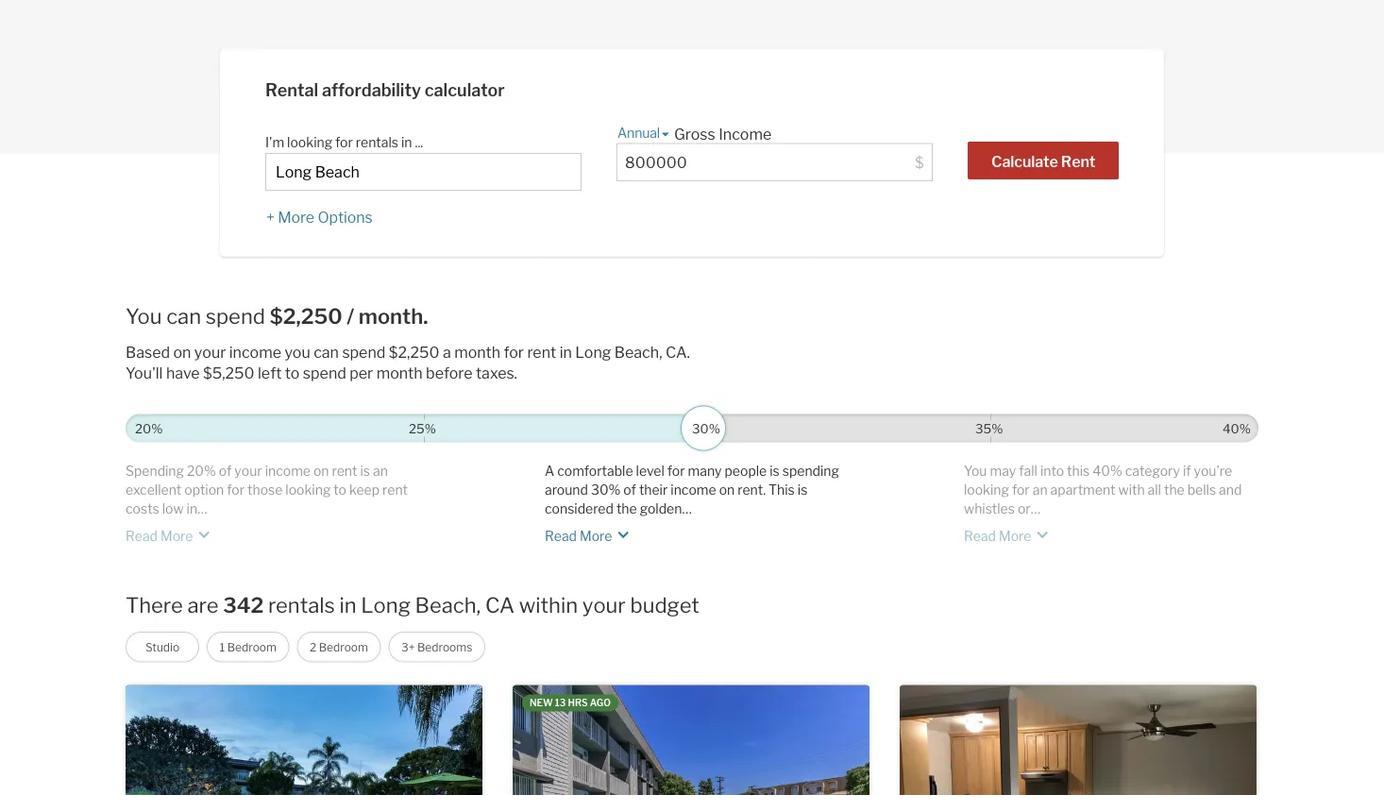 Task type: vqa. For each thing, say whether or not it's contained in the screenshot.
their
yes



Task type: locate. For each thing, give the bounding box(es) containing it.
your up those
[[235, 463, 262, 479]]

spend
[[206, 304, 265, 329], [342, 343, 386, 361], [303, 364, 346, 382]]

for up or
[[1012, 482, 1030, 498]]

$2,250
[[270, 304, 343, 329], [389, 343, 440, 361]]

1 vertical spatial spend
[[342, 343, 386, 361]]

1 vertical spatial of
[[624, 482, 636, 498]]

2 horizontal spatial read more link
[[964, 518, 1054, 546]]

read more link down low
[[126, 518, 216, 546]]

apartment
[[1051, 482, 1116, 498]]

rent inside based on your income you can spend $2,250 a month for rent in long beach, ca . you'll have $5,250 left to spend per month before taxes.
[[527, 343, 556, 361]]

3 read from the left
[[964, 528, 996, 544]]

month right the "per"
[[377, 364, 423, 382]]

read for you may fall into this 40% category if you're looking for an apartment with all the bells and whistles or
[[964, 528, 996, 544]]

1 horizontal spatial long
[[575, 343, 611, 361]]

1 vertical spatial long
[[361, 592, 411, 618]]

can
[[166, 304, 201, 329], [314, 343, 339, 361]]

you up based
[[126, 304, 162, 329]]

the right all
[[1164, 482, 1185, 498]]

0 vertical spatial beach,
[[615, 343, 663, 361]]

rentals for 342
[[268, 592, 335, 618]]

calculate rent
[[992, 152, 1096, 170]]

more down considered
[[580, 528, 612, 544]]

0 horizontal spatial …
[[198, 501, 207, 517]]

read down 'costs'
[[126, 528, 158, 544]]

2 read more from the left
[[545, 528, 612, 544]]

beach,
[[615, 343, 663, 361], [415, 592, 481, 618]]

more down low
[[161, 528, 193, 544]]

new 13 hrs ago
[[530, 697, 611, 709]]

in inside based on your income you can spend $2,250 a month for rent in long beach, ca . you'll have $5,250 left to spend per month before taxes.
[[560, 343, 572, 361]]

income down the many at bottom
[[671, 482, 717, 498]]

0 horizontal spatial to
[[285, 364, 300, 382]]

an down fall
[[1033, 482, 1048, 498]]

bedroom for 1 bedroom
[[227, 640, 277, 654]]

2 read more link from the left
[[545, 518, 635, 546]]

to inside spending 20% of your income on rent is an excellent option for those looking to keep rent costs low in
[[334, 482, 347, 498]]

the down 30%
[[617, 501, 637, 517]]

0 horizontal spatial ca
[[485, 592, 515, 618]]

rentals left ...
[[356, 134, 399, 150]]

of right the 20%
[[219, 463, 232, 479]]

for up taxes. on the top left of the page
[[504, 343, 524, 361]]

20%
[[187, 463, 216, 479]]

0 vertical spatial your
[[194, 343, 226, 361]]

may
[[990, 463, 1016, 479]]

an inside spending 20% of your income on rent is an excellent option for those looking to keep rent costs low in
[[373, 463, 388, 479]]

gross
[[674, 125, 716, 143]]

bedroom
[[227, 640, 277, 654], [319, 640, 368, 654]]

more for spending 20% of your income on rent is an excellent option for those looking to keep rent costs low in
[[161, 528, 193, 544]]

long inside based on your income you can spend $2,250 a month for rent in long beach, ca . you'll have $5,250 left to spend per month before taxes.
[[575, 343, 611, 361]]

beach, up bedrooms
[[415, 592, 481, 618]]

spend up the "per"
[[342, 343, 386, 361]]

looking up whistles at the right of page
[[964, 482, 1010, 498]]

bells
[[1188, 482, 1217, 498]]

for inside spending 20% of your income on rent is an excellent option for those looking to keep rent costs low in
[[227, 482, 245, 498]]

in
[[401, 134, 412, 150], [560, 343, 572, 361], [187, 501, 198, 517], [340, 592, 357, 618]]

can up based
[[166, 304, 201, 329]]

1 horizontal spatial rentals
[[356, 134, 399, 150]]

bedroom inside option
[[227, 640, 277, 654]]

0 horizontal spatial rent
[[332, 463, 357, 479]]

rentals up 2
[[268, 592, 335, 618]]

1 horizontal spatial beach,
[[615, 343, 663, 361]]

rental
[[265, 80, 318, 100]]

the
[[1164, 482, 1185, 498], [617, 501, 637, 517]]

1 vertical spatial on
[[314, 463, 329, 479]]

income inside spending 20% of your income on rent is an excellent option for those looking to keep rent costs low in
[[265, 463, 311, 479]]

$2,250 left a
[[389, 343, 440, 361]]

1 horizontal spatial your
[[235, 463, 262, 479]]

this
[[1067, 463, 1090, 479]]

None range field
[[126, 414, 1259, 438]]

0 horizontal spatial is
[[360, 463, 370, 479]]

… down the many at bottom
[[682, 501, 692, 517]]

photo of 626 chestnut ave #11, long beach, ca 90802 image
[[900, 685, 1257, 795]]

2 read from the left
[[545, 528, 577, 544]]

for right "level"
[[668, 463, 685, 479]]

is up keep
[[360, 463, 370, 479]]

can right you
[[314, 343, 339, 361]]

...
[[415, 134, 423, 150]]

2 … from the left
[[682, 501, 692, 517]]

in inside spending 20% of your income on rent is an excellent option for those looking to keep rent costs low in
[[187, 501, 198, 517]]

option group containing studio
[[126, 620, 485, 662]]

0 horizontal spatial the
[[617, 501, 637, 517]]

more for you may fall into this 40% category if you're looking for an apartment with all the bells and whistles or
[[999, 528, 1032, 544]]

a
[[545, 463, 555, 479]]

ca
[[666, 343, 687, 361], [485, 592, 515, 618]]

2 bedroom from the left
[[319, 640, 368, 654]]

of inside a comfortable level for many people is spending around 30% of their income on rent. this is considered the golden
[[624, 482, 636, 498]]

0 horizontal spatial $2,250
[[270, 304, 343, 329]]

40%
[[1093, 463, 1123, 479]]

considered
[[545, 501, 614, 517]]

calculate rent button
[[968, 142, 1119, 179]]

0 vertical spatial of
[[219, 463, 232, 479]]

looking right those
[[286, 482, 331, 498]]

2 vertical spatial spend
[[303, 364, 346, 382]]

you
[[285, 343, 310, 361]]

1 … from the left
[[198, 501, 207, 517]]

0 vertical spatial income
[[229, 343, 281, 361]]

spend up $5,250
[[206, 304, 265, 329]]

2 horizontal spatial read
[[964, 528, 996, 544]]

spend down you
[[303, 364, 346, 382]]

2 horizontal spatial read more
[[964, 528, 1032, 544]]

level
[[636, 463, 665, 479]]

or
[[1018, 501, 1031, 517]]

1 horizontal spatial read
[[545, 528, 577, 544]]

income inside based on your income you can spend $2,250 a month for rent in long beach, ca . you'll have $5,250 left to spend per month before taxes.
[[229, 343, 281, 361]]

more
[[278, 208, 315, 227], [161, 528, 193, 544], [580, 528, 612, 544], [999, 528, 1032, 544]]

month up taxes. on the top left of the page
[[454, 343, 501, 361]]

your
[[194, 343, 226, 361], [235, 463, 262, 479], [582, 592, 626, 618]]

rent
[[1061, 152, 1096, 170]]

1 vertical spatial you
[[964, 463, 987, 479]]

option group
[[126, 620, 485, 662]]

3+ bedrooms
[[401, 640, 473, 654]]

1 horizontal spatial to
[[334, 482, 347, 498]]

bedroom inside radio
[[319, 640, 368, 654]]

excellent
[[126, 482, 182, 498]]

1 vertical spatial $2,250
[[389, 343, 440, 361]]

0 horizontal spatial on
[[173, 343, 191, 361]]

0 vertical spatial you
[[126, 304, 162, 329]]

2 horizontal spatial your
[[582, 592, 626, 618]]

ca inside based on your income you can spend $2,250 a month for rent in long beach, ca . you'll have $5,250 left to spend per month before taxes.
[[666, 343, 687, 361]]

option
[[184, 482, 224, 498]]

1 Bedroom radio
[[207, 632, 289, 662]]

read more down low
[[126, 528, 193, 544]]

looking inside you may fall into this 40% category if you're looking for an apartment with all the bells and whistles or
[[964, 482, 1010, 498]]

rentals
[[356, 134, 399, 150], [268, 592, 335, 618]]

the inside a comfortable level for many people is spending around 30% of their income on rent. this is considered the golden
[[617, 501, 637, 517]]

rent.
[[738, 482, 766, 498]]

1 bedroom from the left
[[227, 640, 277, 654]]

read more link down considered
[[545, 518, 635, 546]]

0 horizontal spatial your
[[194, 343, 226, 361]]

rent
[[527, 343, 556, 361], [332, 463, 357, 479], [383, 482, 408, 498]]

of left their on the left bottom
[[624, 482, 636, 498]]

1 read more link from the left
[[126, 518, 216, 546]]

1 vertical spatial can
[[314, 343, 339, 361]]

0 vertical spatial rentals
[[356, 134, 399, 150]]

read more link for whistles
[[964, 518, 1054, 546]]

0 vertical spatial ca
[[666, 343, 687, 361]]

2 horizontal spatial …
[[1031, 501, 1041, 517]]

looking
[[287, 134, 333, 150], [286, 482, 331, 498], [964, 482, 1010, 498]]

1 vertical spatial the
[[617, 501, 637, 517]]

annual
[[618, 125, 660, 141]]

… down option
[[198, 501, 207, 517]]

income
[[229, 343, 281, 361], [265, 463, 311, 479], [671, 482, 717, 498]]

0 vertical spatial can
[[166, 304, 201, 329]]

0 horizontal spatial you
[[126, 304, 162, 329]]

on inside based on your income you can spend $2,250 a month for rent in long beach, ca . you'll have $5,250 left to spend per month before taxes.
[[173, 343, 191, 361]]

1 horizontal spatial …
[[682, 501, 692, 517]]

2 horizontal spatial rent
[[527, 343, 556, 361]]

read down considered
[[545, 528, 577, 544]]

on inside spending 20% of your income on rent is an excellent option for those looking to keep rent costs low in
[[314, 463, 329, 479]]

read more for whistles
[[964, 528, 1032, 544]]

gross income
[[674, 125, 772, 143]]

rental affordability calculator
[[265, 80, 505, 100]]

read more link down or
[[964, 518, 1054, 546]]

is down spending
[[798, 482, 808, 498]]

0 vertical spatial on
[[173, 343, 191, 361]]

you
[[126, 304, 162, 329], [964, 463, 987, 479]]

2 vertical spatial income
[[671, 482, 717, 498]]

read more down considered
[[545, 528, 612, 544]]

1 horizontal spatial ca
[[666, 343, 687, 361]]

0 horizontal spatial read more link
[[126, 518, 216, 546]]

0 vertical spatial month
[[454, 343, 501, 361]]

1 vertical spatial to
[[334, 482, 347, 498]]

0 horizontal spatial long
[[361, 592, 411, 618]]

0 horizontal spatial an
[[373, 463, 388, 479]]

on inside a comfortable level for many people is spending around 30% of their income on rent. this is considered the golden
[[719, 482, 735, 498]]

you're
[[1194, 463, 1233, 479]]

income up left
[[229, 343, 281, 361]]

0 horizontal spatial read
[[126, 528, 158, 544]]

your inside spending 20% of your income on rent is an excellent option for those looking to keep rent costs low in
[[235, 463, 262, 479]]

your inside based on your income you can spend $2,250 a month for rent in long beach, ca . you'll have $5,250 left to spend per month before taxes.
[[194, 343, 226, 361]]

based on your income you can spend $2,250 a month for rent in long beach, ca . you'll have $5,250 left to spend per month before taxes.
[[126, 343, 690, 382]]

1 horizontal spatial month
[[454, 343, 501, 361]]

$2,250 inside based on your income you can spend $2,250 a month for rent in long beach, ca . you'll have $5,250 left to spend per month before taxes.
[[389, 343, 440, 361]]

a
[[443, 343, 451, 361]]

you inside you may fall into this 40% category if you're looking for an apartment with all the bells and whistles or
[[964, 463, 987, 479]]

Income before taxes text field
[[625, 153, 909, 172]]

a comfortable level for many people is spending around 30% of their income on rent. this is considered the golden
[[545, 463, 840, 517]]

read down whistles at the right of page
[[964, 528, 996, 544]]

more for a comfortable level for many people is spending around 30% of their income on rent. this is considered the golden
[[580, 528, 612, 544]]

read more down whistles at the right of page
[[964, 528, 1032, 544]]

1 horizontal spatial you
[[964, 463, 987, 479]]

0 horizontal spatial bedroom
[[227, 640, 277, 654]]

3 read more link from the left
[[964, 518, 1054, 546]]

people
[[725, 463, 767, 479]]

$2,250 up you
[[270, 304, 343, 329]]

read more link for low
[[126, 518, 216, 546]]

is
[[360, 463, 370, 479], [770, 463, 780, 479], [798, 482, 808, 498]]

2 bedroom
[[310, 640, 368, 654]]

1 vertical spatial income
[[265, 463, 311, 479]]

low
[[162, 501, 184, 517]]

City, neighborhood, or zip code search field
[[265, 153, 582, 191]]

2 Bedroom radio
[[297, 632, 381, 662]]

0 horizontal spatial can
[[166, 304, 201, 329]]

1 horizontal spatial on
[[314, 463, 329, 479]]

your up $5,250
[[194, 343, 226, 361]]

to down you
[[285, 364, 300, 382]]

an up keep
[[373, 463, 388, 479]]

1 horizontal spatial the
[[1164, 482, 1185, 498]]

2 vertical spatial on
[[719, 482, 735, 498]]

0 vertical spatial rent
[[527, 343, 556, 361]]

1 read more from the left
[[126, 528, 193, 544]]

3 … from the left
[[1031, 501, 1041, 517]]

income up those
[[265, 463, 311, 479]]

1 horizontal spatial $2,250
[[389, 343, 440, 361]]

1 horizontal spatial an
[[1033, 482, 1048, 498]]

bedroom right 2
[[319, 640, 368, 654]]

1 vertical spatial your
[[235, 463, 262, 479]]

many
[[688, 463, 722, 479]]

you can spend $2,250 / month.
[[126, 304, 428, 329]]

Studio radio
[[126, 632, 199, 662]]

an
[[373, 463, 388, 479], [1033, 482, 1048, 498]]

1 horizontal spatial can
[[314, 343, 339, 361]]

is up this
[[770, 463, 780, 479]]

month
[[454, 343, 501, 361], [377, 364, 423, 382]]

read for spending 20% of your income on rent is an excellent option for those looking to keep rent costs low in
[[126, 528, 158, 544]]

… down fall
[[1031, 501, 1041, 517]]

1 horizontal spatial of
[[624, 482, 636, 498]]

1 horizontal spatial read more link
[[545, 518, 635, 546]]

you left may
[[964, 463, 987, 479]]

0 vertical spatial the
[[1164, 482, 1185, 498]]

2 horizontal spatial on
[[719, 482, 735, 498]]

0 vertical spatial $2,250
[[270, 304, 343, 329]]

1 horizontal spatial read more
[[545, 528, 612, 544]]

3+
[[401, 640, 415, 654]]

2
[[310, 640, 316, 654]]

1 vertical spatial beach,
[[415, 592, 481, 618]]

to left keep
[[334, 482, 347, 498]]

1 vertical spatial rentals
[[268, 592, 335, 618]]

1 read from the left
[[126, 528, 158, 544]]

1 horizontal spatial bedroom
[[319, 640, 368, 654]]

0 horizontal spatial read more
[[126, 528, 193, 544]]

…
[[198, 501, 207, 517], [682, 501, 692, 517], [1031, 501, 1041, 517]]

beach, left the .
[[615, 343, 663, 361]]

0 vertical spatial long
[[575, 343, 611, 361]]

0 vertical spatial an
[[373, 463, 388, 479]]

your right within
[[582, 592, 626, 618]]

long
[[575, 343, 611, 361], [361, 592, 411, 618]]

for left those
[[227, 482, 245, 498]]

more down or
[[999, 528, 1032, 544]]

3 read more from the left
[[964, 528, 1032, 544]]

0 horizontal spatial rentals
[[268, 592, 335, 618]]

to
[[285, 364, 300, 382], [334, 482, 347, 498]]

1 vertical spatial month
[[377, 364, 423, 382]]

for
[[335, 134, 353, 150], [504, 343, 524, 361], [668, 463, 685, 479], [227, 482, 245, 498], [1012, 482, 1030, 498]]

an inside you may fall into this 40% category if you're looking for an apartment with all the bells and whistles or
[[1033, 482, 1048, 498]]

0 vertical spatial to
[[285, 364, 300, 382]]

are
[[187, 592, 219, 618]]

0 horizontal spatial of
[[219, 463, 232, 479]]

1 vertical spatial an
[[1033, 482, 1048, 498]]

read more
[[126, 528, 193, 544], [545, 528, 612, 544], [964, 528, 1032, 544]]

for inside you may fall into this 40% category if you're looking for an apartment with all the bells and whistles or
[[1012, 482, 1030, 498]]

bedroom right 1
[[227, 640, 277, 654]]

1 horizontal spatial rent
[[383, 482, 408, 498]]

on
[[173, 343, 191, 361], [314, 463, 329, 479], [719, 482, 735, 498]]



Task type: describe. For each thing, give the bounding box(es) containing it.
$5,250
[[203, 364, 255, 382]]

studio
[[145, 640, 180, 654]]

options
[[318, 208, 373, 227]]

all
[[1148, 482, 1162, 498]]

there
[[126, 592, 183, 618]]

their
[[639, 482, 668, 498]]

within
[[519, 592, 578, 618]]

this
[[769, 482, 795, 498]]

around
[[545, 482, 588, 498]]

3+ Bedrooms radio
[[389, 632, 485, 662]]

calculate
[[992, 152, 1058, 170]]

category
[[1126, 463, 1180, 479]]

month.
[[359, 304, 428, 329]]

with
[[1119, 482, 1145, 498]]

for down 'affordability'
[[335, 134, 353, 150]]

342
[[223, 592, 264, 618]]

to inside based on your income you can spend $2,250 a month for rent in long beach, ca . you'll have $5,250 left to spend per month before taxes.
[[285, 364, 300, 382]]

read more for the
[[545, 528, 612, 544]]

spending
[[783, 463, 840, 479]]

+ more options button
[[265, 208, 374, 227]]

the inside you may fall into this 40% category if you're looking for an apartment with all the bells and whistles or
[[1164, 482, 1185, 498]]

0 horizontal spatial beach,
[[415, 592, 481, 618]]

1 horizontal spatial is
[[770, 463, 780, 479]]

there are 342 rentals in long beach, ca within your budget
[[126, 592, 700, 618]]

30%
[[591, 482, 621, 498]]

you for you can spend $2,250 / month.
[[126, 304, 162, 329]]

i'm looking for rentals in ...
[[265, 134, 426, 150]]

have
[[166, 364, 200, 382]]

taxes.
[[476, 364, 518, 382]]

hrs
[[568, 697, 588, 709]]

… for in
[[198, 501, 207, 517]]

$
[[915, 153, 924, 172]]

per
[[350, 364, 373, 382]]

and
[[1219, 482, 1242, 498]]

13
[[555, 697, 566, 709]]

… for golden
[[682, 501, 692, 517]]

looking inside spending 20% of your income on rent is an excellent option for those looking to keep rent costs low in
[[286, 482, 331, 498]]

+
[[266, 208, 275, 227]]

… for or
[[1031, 501, 1041, 517]]

for inside based on your income you can spend $2,250 a month for rent in long beach, ca . you'll have $5,250 left to spend per month before taxes.
[[504, 343, 524, 361]]

2 vertical spatial your
[[582, 592, 626, 618]]

read more for low
[[126, 528, 193, 544]]

based
[[126, 343, 170, 361]]

fall
[[1019, 463, 1038, 479]]

calculator
[[425, 80, 505, 100]]

left
[[258, 364, 282, 382]]

1 vertical spatial rent
[[332, 463, 357, 479]]

you'll
[[126, 364, 163, 382]]

i'm
[[265, 134, 284, 150]]

keep
[[349, 482, 380, 498]]

comfortable
[[557, 463, 633, 479]]

costs
[[126, 501, 159, 517]]

beach, inside based on your income you can spend $2,250 a month for rent in long beach, ca . you'll have $5,250 left to spend per month before taxes.
[[615, 343, 663, 361]]

spending
[[126, 463, 184, 479]]

you may fall into this 40% category if you're looking for an apartment with all the bells and whistles or
[[964, 463, 1242, 517]]

rentals for for
[[356, 134, 399, 150]]

bedroom for 2 bedroom
[[319, 640, 368, 654]]

+ more options
[[266, 208, 373, 227]]

budget
[[630, 592, 700, 618]]

2 horizontal spatial is
[[798, 482, 808, 498]]

photo of 5025 e pacific coast hwy, long beach, ca 90804 image
[[513, 685, 870, 795]]

read more link for the
[[545, 518, 635, 546]]

spending 20% of your income on rent is an excellent option for those looking to keep rent costs low in
[[126, 463, 408, 517]]

read for a comfortable level for many people is spending around 30% of their income on rent. this is considered the golden
[[545, 528, 577, 544]]

for inside a comfortable level for many people is spending around 30% of their income on rent. this is considered the golden
[[668, 463, 685, 479]]

1
[[220, 640, 225, 654]]

whistles
[[964, 501, 1015, 517]]

looking right i'm
[[287, 134, 333, 150]]

new
[[530, 697, 553, 709]]

income inside a comfortable level for many people is spending around 30% of their income on rent. this is considered the golden
[[671, 482, 717, 498]]

ago
[[590, 697, 611, 709]]

income
[[719, 125, 772, 143]]

golden
[[640, 501, 682, 517]]

if
[[1183, 463, 1191, 479]]

more right "+"
[[278, 208, 315, 227]]

before
[[426, 364, 473, 382]]

1 vertical spatial ca
[[485, 592, 515, 618]]

.
[[687, 343, 690, 361]]

annual button
[[617, 125, 661, 143]]

you for you may fall into this 40% category if you're looking for an apartment with all the bells and whistles or
[[964, 463, 987, 479]]

into
[[1041, 463, 1064, 479]]

1 bedroom
[[220, 640, 277, 654]]

/
[[347, 304, 354, 329]]

2 vertical spatial rent
[[383, 482, 408, 498]]

can inside based on your income you can spend $2,250 a month for rent in long beach, ca . you'll have $5,250 left to spend per month before taxes.
[[314, 343, 339, 361]]

photo of 333 1st st, seal beach, ca 90740 image
[[126, 685, 483, 795]]

those
[[247, 482, 283, 498]]

of inside spending 20% of your income on rent is an excellent option for those looking to keep rent costs low in
[[219, 463, 232, 479]]

is inside spending 20% of your income on rent is an excellent option for those looking to keep rent costs low in
[[360, 463, 370, 479]]

affordability
[[322, 80, 421, 100]]

0 horizontal spatial month
[[377, 364, 423, 382]]

0 vertical spatial spend
[[206, 304, 265, 329]]

bedrooms
[[417, 640, 473, 654]]



